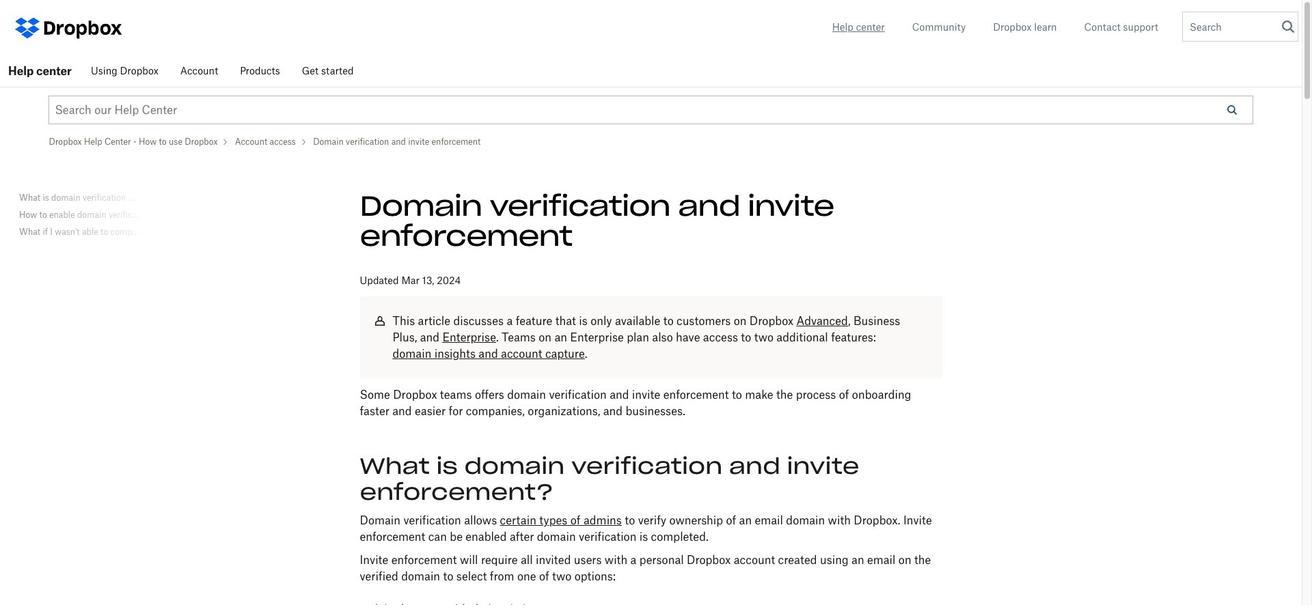 Task type: vqa. For each thing, say whether or not it's contained in the screenshot.
the bottommost Clear icon Search text field
no



Task type: describe. For each thing, give the bounding box(es) containing it.
1 vertical spatial search text field
[[50, 96, 1211, 124]]

search image
[[1282, 21, 1294, 33]]



Task type: locate. For each thing, give the bounding box(es) containing it.
None search field
[[1183, 12, 1289, 45]]

None search field
[[50, 96, 1211, 124]]

search image
[[1282, 21, 1294, 33], [1227, 105, 1237, 115], [1227, 105, 1237, 115]]

clear image
[[1279, 22, 1289, 32]]

Search text field
[[1183, 12, 1279, 41], [50, 96, 1211, 124]]

0 vertical spatial search text field
[[1183, 12, 1279, 41]]

dropbox image
[[41, 14, 123, 41]]



